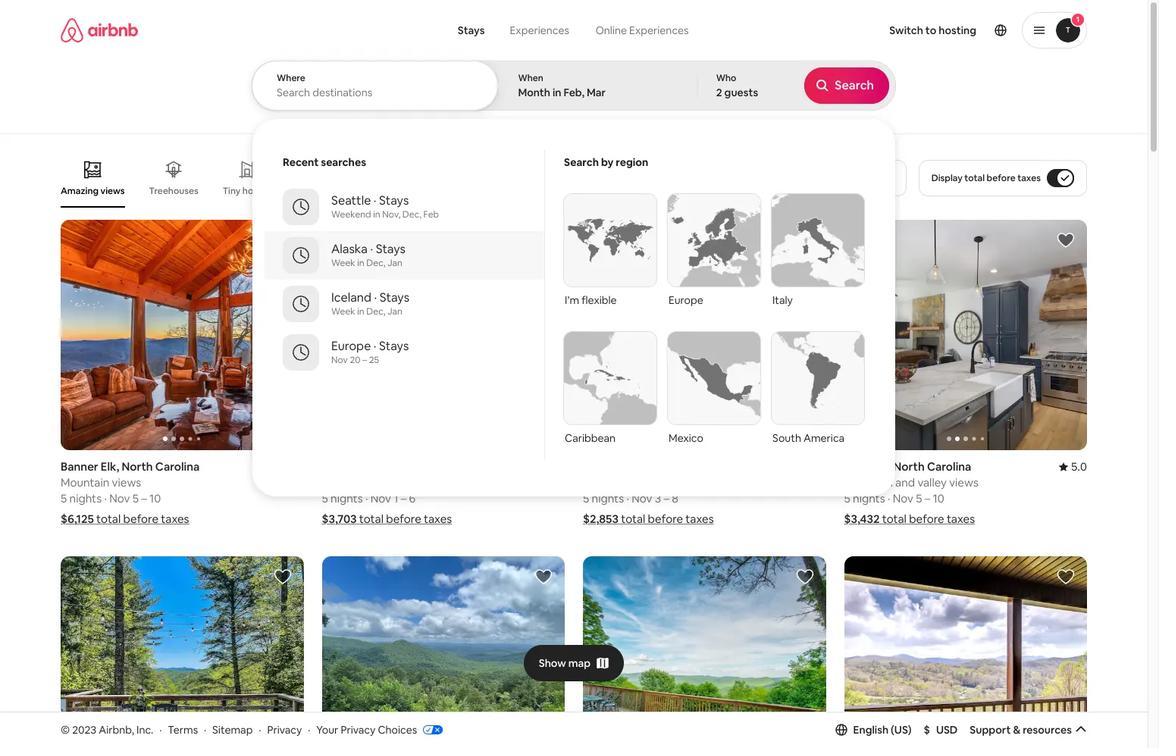 Task type: describe. For each thing, give the bounding box(es) containing it.
privacy link
[[267, 723, 302, 737]]

who 2 guests
[[716, 72, 758, 99]]

english (us) button
[[835, 723, 912, 737]]

– for 5 nights · nov 1 – 6 $3,703 total before taxes
[[401, 492, 407, 506]]

old
[[844, 460, 863, 474]]

show map
[[539, 656, 591, 670]]

windmills
[[296, 185, 338, 197]]

jan for alaska · stays
[[388, 257, 403, 269]]

your privacy choices link
[[316, 723, 443, 738]]

terms
[[168, 723, 198, 737]]

&
[[1013, 723, 1021, 737]]

before inside banner elk, north carolina mountain views 5 nights · nov 5 – 10 $6,125 total before taxes
[[123, 512, 158, 527]]

treehouses
[[149, 185, 199, 197]]

20
[[350, 354, 361, 366]]

support
[[970, 723, 1011, 737]]

group containing amazing views
[[61, 149, 830, 208]]

· inside europe · stays nov 20 – 25
[[374, 338, 377, 354]]

total inside old fort, north carolina mountain and valley views 5 nights · nov 5 – 10 $3,432 total before taxes
[[882, 512, 907, 527]]

english (us)
[[853, 723, 912, 737]]

1 inside dropdown button
[[1077, 14, 1080, 24]]

stays inside button
[[458, 24, 485, 37]]

1 button
[[1022, 12, 1087, 49]]

taxes inside 5 nights · nov 1 – 6 $3,703 total before taxes
[[424, 512, 452, 527]]

searches
[[321, 155, 366, 169]]

total inside button
[[965, 172, 985, 184]]

alaska · stays week in dec, jan
[[331, 241, 406, 269]]

before inside 5 nights · nov 3 – 8 $2,853 total before taxes
[[648, 512, 683, 527]]

nights inside banner elk, north carolina mountain views 5 nights · nov 5 – 10 $6,125 total before taxes
[[69, 492, 102, 506]]

nov for 5 nights · nov 1 – 6 $3,703 total before taxes
[[371, 492, 391, 506]]

europe · stays nov 20 – 25
[[331, 338, 409, 366]]

carolina for old fort, north carolina mountain and valley views 5 nights · nov 5 – 10 $3,432 total before taxes
[[927, 460, 972, 474]]

2 5 from the left
[[132, 492, 139, 506]]

display
[[932, 172, 963, 184]]

5.0 out of 5 average rating image containing 5.0
[[1059, 460, 1087, 474]]

switch to hosting
[[890, 24, 977, 37]]

north for and
[[894, 460, 925, 474]]

seattle · stays weekend in nov, dec, feb
[[331, 193, 439, 221]]

6 5 from the left
[[916, 492, 922, 506]]

stays for seattle · stays
[[379, 193, 409, 209]]

Where field
[[277, 86, 475, 99]]

add to wishlist: seven devils, north carolina image
[[796, 568, 814, 586]]

add to wishlist: denver, north carolina image
[[535, 231, 553, 249]]

search
[[564, 155, 599, 169]]

nov inside old fort, north carolina mountain and valley views 5 nights · nov 5 – 10 $3,432 total before taxes
[[893, 492, 914, 506]]

feb
[[424, 209, 439, 221]]

stays button
[[446, 15, 497, 45]]

· right terms link
[[204, 723, 206, 737]]

recent searches
[[283, 155, 366, 169]]

feb,
[[564, 86, 585, 99]]

terms link
[[168, 723, 198, 737]]

when
[[518, 72, 544, 84]]

online
[[596, 24, 627, 37]]

dec, for alaska · stays
[[367, 257, 386, 269]]

nights inside 5 nights · nov 3 – 8 $2,853 total before taxes
[[592, 492, 624, 506]]

· inside seattle · stays weekend in nov, dec, feb
[[374, 193, 377, 209]]

experiences button
[[497, 15, 582, 45]]

$3,432
[[844, 512, 880, 527]]

hosting
[[939, 24, 977, 37]]

$2,853
[[583, 512, 619, 527]]

before inside button
[[987, 172, 1016, 184]]

and
[[896, 476, 915, 490]]

north for views
[[122, 460, 153, 474]]

· left your
[[308, 723, 310, 737]]

experiences inside online experiences link
[[629, 24, 689, 37]]

add to wishlist: banner elk, north carolina image
[[1057, 568, 1075, 586]]

europe for europe · stays nov 20 – 25
[[331, 338, 371, 354]]

where
[[277, 72, 305, 84]]

i'm
[[565, 293, 579, 307]]

domes
[[569, 185, 599, 197]]

iceland
[[331, 290, 372, 306]]

nov for europe · stays nov 20 – 25
[[331, 354, 348, 366]]

mexico
[[669, 431, 704, 445]]

show
[[539, 656, 566, 670]]

– inside banner elk, north carolina mountain views 5 nights · nov 5 – 10 $6,125 total before taxes
[[141, 492, 147, 506]]

stays for alaska · stays
[[376, 241, 406, 257]]

5.0
[[1071, 460, 1087, 474]]

stays tab panel
[[252, 61, 896, 497]]

© 2023 airbnb, inc. ·
[[61, 723, 162, 737]]

3
[[655, 492, 661, 506]]

add to wishlist: bakersville, north carolina image
[[273, 568, 292, 586]]

sitemap
[[212, 723, 253, 737]]

jan for iceland · stays
[[388, 306, 403, 318]]

carolina for banner elk, north carolina mountain views 5 nights · nov 5 – 10 $6,125 total before taxes
[[155, 460, 200, 474]]

· inside iceland · stays week in dec, jan
[[374, 290, 377, 306]]

views right amazing
[[101, 185, 125, 197]]

5 5 from the left
[[844, 492, 851, 506]]

caribbean
[[565, 431, 616, 445]]

©
[[61, 723, 70, 737]]

south
[[773, 431, 801, 445]]

usd
[[936, 723, 958, 737]]

region
[[616, 155, 649, 169]]

dec, for iceland · stays
[[367, 306, 386, 318]]

banner elk, north carolina mountain views 5 nights · nov 5 – 10 $6,125 total before taxes
[[61, 460, 200, 527]]

25
[[369, 354, 379, 366]]

add to wishlist: purlear, north carolina image
[[535, 568, 553, 586]]

weekend
[[331, 209, 371, 221]]

support & resources button
[[970, 723, 1087, 737]]

add to wishlist: boone, north carolina image
[[796, 231, 814, 249]]

parks
[[806, 185, 830, 197]]

search by region
[[564, 155, 649, 169]]

in for iceland · stays
[[357, 306, 365, 318]]

mar
[[587, 86, 606, 99]]

english
[[853, 723, 889, 737]]

taxes inside old fort, north carolina mountain and valley views 5 nights · nov 5 – 10 $3,432 total before taxes
[[947, 512, 975, 527]]

· inside old fort, north carolina mountain and valley views 5 nights · nov 5 – 10 $3,432 total before taxes
[[888, 492, 890, 506]]

your privacy choices
[[316, 723, 417, 737]]

elk,
[[101, 460, 119, 474]]

yurts
[[372, 185, 395, 197]]

old fort, north carolina mountain and valley views 5 nights · nov 5 – 10 $3,432 total before taxes
[[844, 460, 979, 527]]

display total before taxes button
[[919, 160, 1087, 196]]

i'm flexible
[[565, 293, 617, 307]]

profile element
[[726, 0, 1087, 61]]

tiny
[[223, 185, 241, 197]]



Task type: vqa. For each thing, say whether or not it's contained in the screenshot.
Flexible
yes



Task type: locate. For each thing, give the bounding box(es) containing it.
mountain inside old fort, north carolina mountain and valley views 5 nights · nov 5 – 10 $3,432 total before taxes
[[844, 476, 893, 490]]

jan
[[388, 257, 403, 269], [388, 306, 403, 318]]

carolina inside banner elk, north carolina mountain views 5 nights · nov 5 – 10 $6,125 total before taxes
[[155, 460, 200, 474]]

add to wishlist: old fort, north carolina image
[[1057, 231, 1075, 249]]

mountain down banner
[[61, 476, 109, 490]]

1 5.0 out of 5 average rating image from the left
[[537, 460, 565, 474]]

dec,
[[402, 209, 422, 221], [367, 257, 386, 269], [367, 306, 386, 318]]

2 nights from the left
[[331, 492, 363, 506]]

banner
[[61, 460, 98, 474]]

total right $3,432
[[882, 512, 907, 527]]

support & resources
[[970, 723, 1072, 737]]

privacy inside "link"
[[341, 723, 376, 737]]

total right the display
[[965, 172, 985, 184]]

guests
[[725, 86, 758, 99]]

5.0 out of 5 average rating image
[[537, 460, 565, 474], [1059, 460, 1087, 474]]

0 horizontal spatial europe
[[331, 338, 371, 354]]

1 mountain from the left
[[61, 476, 109, 490]]

week for iceland · stays
[[331, 306, 355, 318]]

4 nights from the left
[[853, 492, 885, 506]]

– inside 5 nights · nov 1 – 6 $3,703 total before taxes
[[401, 492, 407, 506]]

mountain
[[61, 476, 109, 490], [844, 476, 893, 490]]

5
[[61, 492, 67, 506], [132, 492, 139, 506], [322, 492, 328, 506], [583, 492, 589, 506], [844, 492, 851, 506], [916, 492, 922, 506]]

1 5 from the left
[[61, 492, 67, 506]]

mountain inside banner elk, north carolina mountain views 5 nights · nov 5 – 10 $6,125 total before taxes
[[61, 476, 109, 490]]

1 10 from the left
[[149, 492, 161, 506]]

8
[[672, 492, 679, 506]]

airbnb,
[[99, 723, 134, 737]]

fort,
[[866, 460, 891, 474]]

stays
[[458, 24, 485, 37], [379, 193, 409, 209], [376, 241, 406, 257], [380, 290, 409, 306], [379, 338, 409, 354]]

1 jan from the top
[[388, 257, 403, 269]]

2 vertical spatial dec,
[[367, 306, 386, 318]]

switch
[[890, 24, 923, 37]]

nov inside 5 nights · nov 3 – 8 $2,853 total before taxes
[[632, 492, 652, 506]]

in for alaska · stays
[[357, 257, 365, 269]]

1 vertical spatial europe
[[331, 338, 371, 354]]

nights up $2,853
[[592, 492, 624, 506]]

none search field containing seattle · stays
[[252, 0, 896, 497]]

· left 3
[[627, 492, 629, 506]]

0 horizontal spatial experiences
[[510, 24, 569, 37]]

in up the iceland
[[357, 257, 365, 269]]

carolina inside old fort, north carolina mountain and valley views 5 nights · nov 5 – 10 $3,432 total before taxes
[[927, 460, 972, 474]]

2
[[716, 86, 722, 99]]

5 inside 5 nights · nov 3 – 8 $2,853 total before taxes
[[583, 492, 589, 506]]

2 jan from the top
[[388, 306, 403, 318]]

stays inside europe · stays nov 20 – 25
[[379, 338, 409, 354]]

week inside iceland · stays week in dec, jan
[[331, 306, 355, 318]]

nov
[[331, 354, 348, 366], [109, 492, 130, 506], [371, 492, 391, 506], [632, 492, 652, 506], [893, 492, 914, 506]]

nov,
[[382, 209, 401, 221]]

2 carolina from the left
[[927, 460, 972, 474]]

5 inside 5 nights · nov 1 – 6 $3,703 total before taxes
[[322, 492, 328, 506]]

· right inc.
[[159, 723, 162, 737]]

south america
[[773, 431, 845, 445]]

2 mountain from the left
[[844, 476, 893, 490]]

add to wishlist: banner elk, north carolina image
[[273, 231, 292, 249]]

$ usd
[[924, 723, 958, 737]]

$
[[924, 723, 930, 737]]

–
[[362, 354, 367, 366], [141, 492, 147, 506], [401, 492, 407, 506], [664, 492, 670, 506], [925, 492, 931, 506]]

1 vertical spatial week
[[331, 306, 355, 318]]

before right the display
[[987, 172, 1016, 184]]

· inside the alaska · stays week in dec, jan
[[370, 241, 373, 257]]

·
[[374, 193, 377, 209], [370, 241, 373, 257], [374, 290, 377, 306], [374, 338, 377, 354], [104, 492, 107, 506], [365, 492, 368, 506], [627, 492, 629, 506], [888, 492, 890, 506], [159, 723, 162, 737], [204, 723, 206, 737], [259, 723, 261, 737], [308, 723, 310, 737]]

amazing views
[[61, 185, 125, 197]]

to
[[926, 24, 937, 37]]

0 horizontal spatial 5.0 out of 5 average rating image
[[537, 460, 565, 474]]

in left nov,
[[373, 209, 380, 221]]

0 vertical spatial dec,
[[402, 209, 422, 221]]

nov inside banner elk, north carolina mountain views 5 nights · nov 5 – 10 $6,125 total before taxes
[[109, 492, 130, 506]]

– inside old fort, north carolina mountain and valley views 5 nights · nov 5 – 10 $3,432 total before taxes
[[925, 492, 931, 506]]

experiences up when
[[510, 24, 569, 37]]

4 5 from the left
[[583, 492, 589, 506]]

nights
[[69, 492, 102, 506], [331, 492, 363, 506], [592, 492, 624, 506], [853, 492, 885, 506]]

in
[[553, 86, 562, 99], [373, 209, 380, 221], [357, 257, 365, 269], [357, 306, 365, 318]]

total inside 5 nights · nov 3 – 8 $2,853 total before taxes
[[621, 512, 646, 527]]

in for seattle · stays
[[373, 209, 380, 221]]

total right $2,853
[[621, 512, 646, 527]]

· inside banner elk, north carolina mountain views 5 nights · nov 5 – 10 $6,125 total before taxes
[[104, 492, 107, 506]]

before right $6,125
[[123, 512, 158, 527]]

· down fort,
[[888, 492, 890, 506]]

nov down elk,
[[109, 492, 130, 506]]

· right 20
[[374, 338, 377, 354]]

dec, inside seattle · stays weekend in nov, dec, feb
[[402, 209, 422, 221]]

carolina right elk,
[[155, 460, 200, 474]]

1 vertical spatial 1
[[394, 492, 398, 506]]

carolina
[[155, 460, 200, 474], [927, 460, 972, 474]]

sitemap link
[[212, 723, 253, 737]]

0 vertical spatial jan
[[388, 257, 403, 269]]

in inside "when month in feb, mar"
[[553, 86, 562, 99]]

taxes inside banner elk, north carolina mountain views 5 nights · nov 5 – 10 $6,125 total before taxes
[[161, 512, 189, 527]]

nov left 3
[[632, 492, 652, 506]]

0 horizontal spatial 1
[[394, 492, 398, 506]]

dec, inside the alaska · stays week in dec, jan
[[367, 257, 386, 269]]

beachfront
[[696, 185, 744, 197]]

flexible
[[582, 293, 617, 307]]

stays left feb at the left top of page
[[379, 193, 409, 209]]

before inside old fort, north carolina mountain and valley views 5 nights · nov 5 – 10 $3,432 total before taxes
[[909, 512, 944, 527]]

1 north from the left
[[122, 460, 153, 474]]

views inside old fort, north carolina mountain and valley views 5 nights · nov 5 – 10 $3,432 total before taxes
[[950, 476, 979, 490]]

0 vertical spatial week
[[331, 257, 355, 269]]

1 experiences from the left
[[510, 24, 569, 37]]

group
[[61, 149, 830, 208], [61, 220, 304, 451], [322, 220, 565, 451], [583, 220, 826, 451], [602, 220, 1088, 451], [61, 557, 304, 748], [322, 557, 565, 748], [583, 557, 826, 748], [844, 557, 1087, 748]]

choices
[[378, 723, 417, 737]]

stays inside iceland · stays week in dec, jan
[[380, 290, 409, 306]]

2 privacy from the left
[[341, 723, 376, 737]]

1 horizontal spatial carolina
[[927, 460, 972, 474]]

nights inside old fort, north carolina mountain and valley views 5 nights · nov 5 – 10 $3,432 total before taxes
[[853, 492, 885, 506]]

jan up iceland · stays week in dec, jan
[[388, 257, 403, 269]]

experiences inside the experiences button
[[510, 24, 569, 37]]

jan inside iceland · stays week in dec, jan
[[388, 306, 403, 318]]

recent
[[283, 155, 319, 169]]

1 carolina from the left
[[155, 460, 200, 474]]

dec, up iceland · stays week in dec, jan
[[367, 257, 386, 269]]

10 inside old fort, north carolina mountain and valley views 5 nights · nov 5 – 10 $3,432 total before taxes
[[933, 492, 945, 506]]

taxes inside 5 nights · nov 3 – 8 $2,853 total before taxes
[[686, 512, 714, 527]]

seattle
[[331, 193, 371, 209]]

nov left "6"
[[371, 492, 391, 506]]

– inside 5 nights · nov 3 – 8 $2,853 total before taxes
[[664, 492, 670, 506]]

week for alaska · stays
[[331, 257, 355, 269]]

who
[[716, 72, 737, 84]]

1 horizontal spatial privacy
[[341, 723, 376, 737]]

– for 5 nights · nov 3 – 8 $2,853 total before taxes
[[664, 492, 670, 506]]

omg!
[[638, 185, 663, 197]]

north up and
[[894, 460, 925, 474]]

total inside banner elk, north carolina mountain views 5 nights · nov 5 – 10 $6,125 total before taxes
[[96, 512, 121, 527]]

jan right the iceland
[[388, 306, 403, 318]]

nights inside 5 nights · nov 1 – 6 $3,703 total before taxes
[[331, 492, 363, 506]]

(us)
[[891, 723, 912, 737]]

before down valley
[[909, 512, 944, 527]]

None search field
[[252, 0, 896, 497]]

online experiences link
[[582, 15, 702, 45]]

iceland · stays week in dec, jan
[[331, 290, 409, 318]]

north
[[122, 460, 153, 474], [894, 460, 925, 474]]

0 horizontal spatial 10
[[149, 492, 161, 506]]

week inside the alaska · stays week in dec, jan
[[331, 257, 355, 269]]

stays right 20
[[379, 338, 409, 354]]

north inside banner elk, north carolina mountain views 5 nights · nov 5 – 10 $6,125 total before taxes
[[122, 460, 153, 474]]

in inside iceland · stays week in dec, jan
[[357, 306, 365, 318]]

1 nights from the left
[[69, 492, 102, 506]]

north inside old fort, north carolina mountain and valley views 5 nights · nov 5 – 10 $3,432 total before taxes
[[894, 460, 925, 474]]

stays for iceland · stays
[[380, 290, 409, 306]]

taxes inside button
[[1018, 172, 1041, 184]]

views down elk,
[[112, 476, 141, 490]]

in inside seattle · stays weekend in nov, dec, feb
[[373, 209, 380, 221]]

display total before taxes
[[932, 172, 1041, 184]]

switch to hosting link
[[881, 14, 986, 46]]

– inside europe · stays nov 20 – 25
[[362, 354, 367, 366]]

· inside 5 nights · nov 1 – 6 $3,703 total before taxes
[[365, 492, 368, 506]]

week up europe · stays nov 20 – 25
[[331, 306, 355, 318]]

10
[[149, 492, 161, 506], [933, 492, 945, 506]]

mountain for old
[[844, 476, 893, 490]]

mountain for banner
[[61, 476, 109, 490]]

before inside 5 nights · nov 1 – 6 $3,703 total before taxes
[[386, 512, 421, 527]]

mountain down fort,
[[844, 476, 893, 490]]

1 vertical spatial jan
[[388, 306, 403, 318]]

$3,703
[[322, 512, 357, 527]]

3 5 from the left
[[322, 492, 328, 506]]

· left nov,
[[374, 193, 377, 209]]

privacy right your
[[341, 723, 376, 737]]

carolina up valley
[[927, 460, 972, 474]]

alaska
[[331, 241, 368, 257]]

homes
[[243, 185, 271, 197]]

nov for 5 nights · nov 3 – 8 $2,853 total before taxes
[[632, 492, 652, 506]]

views right valley
[[950, 476, 979, 490]]

1 inside 5 nights · nov 1 – 6 $3,703 total before taxes
[[394, 492, 398, 506]]

before down "6"
[[386, 512, 421, 527]]

0 horizontal spatial privacy
[[267, 723, 302, 737]]

1 horizontal spatial 10
[[933, 492, 945, 506]]

europe for europe
[[669, 293, 703, 307]]

nov down and
[[893, 492, 914, 506]]

jan inside the alaska · stays week in dec, jan
[[388, 257, 403, 269]]

nov inside europe · stays nov 20 – 25
[[331, 354, 348, 366]]

1 horizontal spatial experiences
[[629, 24, 689, 37]]

3 nights from the left
[[592, 492, 624, 506]]

10 inside banner elk, north carolina mountain views 5 nights · nov 5 – 10 $6,125 total before taxes
[[149, 492, 161, 506]]

month
[[518, 86, 550, 99]]

your
[[316, 723, 338, 737]]

· left "6"
[[365, 492, 368, 506]]

in up europe · stays nov 20 – 25
[[357, 306, 365, 318]]

total
[[965, 172, 985, 184], [96, 512, 121, 527], [359, 512, 384, 527], [621, 512, 646, 527], [882, 512, 907, 527]]

online experiences
[[596, 24, 689, 37]]

1 horizontal spatial 5.0 out of 5 average rating image
[[1059, 460, 1087, 474]]

· left the privacy link
[[259, 723, 261, 737]]

show map button
[[524, 645, 624, 681]]

1 horizontal spatial 1
[[1077, 14, 1080, 24]]

europe inside europe · stays nov 20 – 25
[[331, 338, 371, 354]]

$6,125
[[61, 512, 94, 527]]

nights up $3,432
[[853, 492, 885, 506]]

· inside 5 nights · nov 3 – 8 $2,853 total before taxes
[[627, 492, 629, 506]]

tiny homes
[[223, 185, 271, 197]]

national parks
[[768, 185, 830, 197]]

stays left the experiences button
[[458, 24, 485, 37]]

inc.
[[137, 723, 153, 737]]

north right elk,
[[122, 460, 153, 474]]

2023
[[72, 723, 96, 737]]

nov left 20
[[331, 354, 348, 366]]

terms · sitemap · privacy ·
[[168, 723, 310, 737]]

dec, left feb at the left top of page
[[402, 209, 422, 221]]

2 experiences from the left
[[629, 24, 689, 37]]

6
[[409, 492, 416, 506]]

5 nights · nov 3 – 8 $2,853 total before taxes
[[583, 492, 714, 527]]

0 horizontal spatial north
[[122, 460, 153, 474]]

1 horizontal spatial mountain
[[844, 476, 893, 490]]

0 vertical spatial 1
[[1077, 14, 1080, 24]]

week up the iceland
[[331, 257, 355, 269]]

5 nights · nov 1 – 6 $3,703 total before taxes
[[322, 492, 452, 527]]

2 north from the left
[[894, 460, 925, 474]]

by
[[601, 155, 614, 169]]

dec, up europe · stays nov 20 – 25
[[367, 306, 386, 318]]

1 privacy from the left
[[267, 723, 302, 737]]

map
[[569, 656, 591, 670]]

stays for europe · stays
[[379, 338, 409, 354]]

· right alaska
[[370, 241, 373, 257]]

· down elk,
[[104, 492, 107, 506]]

0 vertical spatial europe
[[669, 293, 703, 307]]

dec, inside iceland · stays week in dec, jan
[[367, 306, 386, 318]]

stays inside seattle · stays weekend in nov, dec, feb
[[379, 193, 409, 209]]

europe
[[669, 293, 703, 307], [331, 338, 371, 354]]

1 week from the top
[[331, 257, 355, 269]]

0 horizontal spatial mountain
[[61, 476, 109, 490]]

nov inside 5 nights · nov 1 – 6 $3,703 total before taxes
[[371, 492, 391, 506]]

stays down nov,
[[376, 241, 406, 257]]

total right $3,703
[[359, 512, 384, 527]]

stays right the iceland
[[380, 290, 409, 306]]

1 horizontal spatial europe
[[669, 293, 703, 307]]

1 horizontal spatial north
[[894, 460, 925, 474]]

nights up $3,703
[[331, 492, 363, 506]]

0 horizontal spatial carolina
[[155, 460, 200, 474]]

in left "feb,"
[[553, 86, 562, 99]]

views inside banner elk, north carolina mountain views 5 nights · nov 5 – 10 $6,125 total before taxes
[[112, 476, 141, 490]]

stays inside the alaska · stays week in dec, jan
[[376, 241, 406, 257]]

resources
[[1023, 723, 1072, 737]]

america
[[804, 431, 845, 445]]

before down 3
[[648, 512, 683, 527]]

total right $6,125
[[96, 512, 121, 527]]

1 vertical spatial dec,
[[367, 257, 386, 269]]

2 5.0 out of 5 average rating image from the left
[[1059, 460, 1087, 474]]

experiences right "online"
[[629, 24, 689, 37]]

nights up $6,125
[[69, 492, 102, 506]]

italy
[[773, 293, 793, 307]]

total inside 5 nights · nov 1 – 6 $3,703 total before taxes
[[359, 512, 384, 527]]

what can we help you find? tab list
[[446, 15, 582, 45]]

views
[[101, 185, 125, 197], [112, 476, 141, 490], [950, 476, 979, 490]]

· right the iceland
[[374, 290, 377, 306]]

privacy left your
[[267, 723, 302, 737]]

2 week from the top
[[331, 306, 355, 318]]

2 10 from the left
[[933, 492, 945, 506]]

recent searches group
[[265, 149, 544, 377]]

when month in feb, mar
[[518, 72, 606, 99]]

– for europe · stays nov 20 – 25
[[362, 354, 367, 366]]

valley
[[918, 476, 947, 490]]

in inside the alaska · stays week in dec, jan
[[357, 257, 365, 269]]



